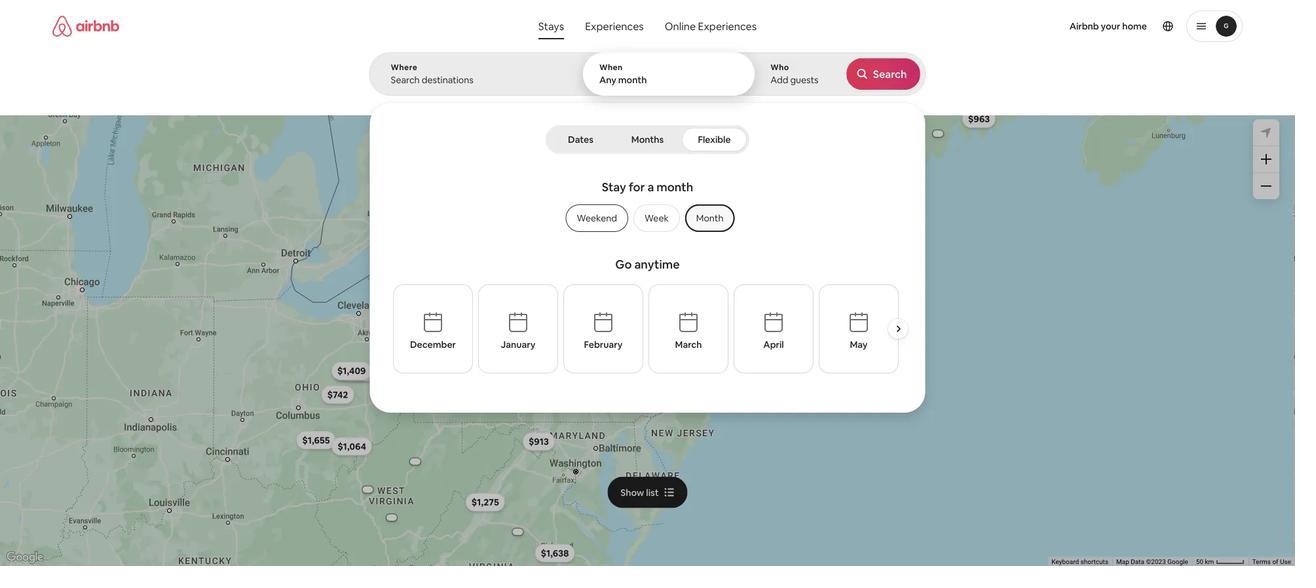 Task type: vqa. For each thing, say whether or not it's contained in the screenshot.
"MAP DATA ©2023 GOOGLE"
yes



Task type: describe. For each thing, give the bounding box(es) containing it.
what can we help you find? tab list
[[528, 13, 655, 39]]

use
[[1281, 558, 1292, 566]]

of
[[1273, 558, 1279, 566]]

50
[[1197, 558, 1204, 566]]

$1,638
[[541, 547, 569, 559]]

profile element
[[779, 0, 1243, 52]]

may button
[[819, 284, 899, 374]]

zoom in image
[[1262, 154, 1272, 164]]

$913
[[529, 436, 549, 448]]

map
[[1117, 558, 1130, 566]]

cabins
[[377, 84, 403, 94]]

$1,101 button
[[340, 363, 377, 382]]

stay
[[602, 180, 626, 195]]

$2,395 button
[[646, 188, 687, 207]]

©2023
[[1147, 558, 1166, 566]]

keyboard shortcuts
[[1052, 558, 1109, 566]]

terms
[[1253, 558, 1271, 566]]

group inside 'stay for a month' group
[[561, 204, 735, 232]]

omg!
[[634, 84, 655, 94]]

december
[[410, 339, 456, 351]]

Where field
[[391, 74, 562, 86]]

$742
[[327, 389, 348, 401]]

when
[[600, 62, 623, 72]]

march
[[675, 339, 702, 351]]

$963 button
[[963, 110, 996, 128]]

stay for a month
[[602, 180, 694, 195]]

$1,544
[[785, 283, 814, 294]]

stays
[[539, 19, 564, 33]]

$1,655 button
[[297, 431, 336, 449]]

month inside group
[[657, 180, 694, 195]]

for
[[629, 180, 645, 195]]

group containing cabins
[[52, 52, 1017, 104]]

trending
[[744, 84, 777, 94]]

month inside when any month
[[619, 74, 647, 86]]

$1,275
[[472, 497, 499, 508]]

may
[[850, 339, 868, 351]]

go
[[616, 257, 632, 272]]

guests
[[791, 74, 819, 86]]

month
[[697, 212, 724, 224]]

tiny
[[563, 84, 579, 94]]

shortcuts
[[1081, 558, 1109, 566]]

$742 button
[[322, 386, 354, 404]]

$1,544 button
[[779, 279, 820, 298]]

january button
[[478, 284, 558, 374]]

february button
[[564, 284, 644, 374]]

airbnb your home link
[[1062, 12, 1155, 40]]

where
[[391, 62, 418, 72]]

$2,282 button
[[686, 268, 727, 287]]

terms of use link
[[1253, 558, 1292, 566]]

$1,706 button
[[334, 363, 373, 381]]

home
[[1123, 20, 1148, 32]]

who
[[771, 62, 790, 72]]

none search field containing stay for a month
[[369, 0, 926, 413]]

$1,409
[[337, 365, 366, 377]]

$1,409 button
[[332, 362, 372, 380]]

$2,504 button
[[646, 188, 687, 207]]

2 experiences from the left
[[698, 19, 757, 33]]

months button
[[616, 128, 680, 151]]

mansions
[[430, 84, 465, 94]]

50 km button
[[1193, 557, 1249, 566]]

tiny homes
[[563, 84, 605, 94]]

april button
[[734, 284, 814, 374]]

google image
[[3, 549, 47, 566]]

display total before taxes switch
[[1209, 70, 1232, 86]]



Task type: locate. For each thing, give the bounding box(es) containing it.
None search field
[[369, 0, 926, 413]]

$2,395
[[652, 191, 681, 203]]

0 horizontal spatial month
[[619, 74, 647, 86]]

stays button
[[528, 13, 575, 39]]

month right a
[[657, 180, 694, 195]]

map data ©2023 google
[[1117, 558, 1189, 566]]

online experiences
[[665, 19, 757, 33]]

group containing weekend
[[561, 204, 735, 232]]

countryside
[[915, 84, 960, 94]]

group down stays button
[[52, 52, 1017, 104]]

tab list containing dates
[[549, 125, 747, 154]]

km
[[1206, 558, 1215, 566]]

play
[[868, 84, 883, 94]]

$1,101
[[346, 367, 371, 378]]

go anytime group
[[393, 252, 914, 396]]

1 horizontal spatial month
[[657, 180, 694, 195]]

january
[[501, 339, 536, 351]]

1 vertical spatial group
[[561, 204, 735, 232]]

experiences right online
[[698, 19, 757, 33]]

march button
[[649, 284, 729, 374]]

list
[[646, 487, 659, 498]]

tab list inside the stays tab panel
[[549, 125, 747, 154]]

when any month
[[600, 62, 647, 86]]

stays tab panel
[[369, 52, 926, 413]]

0 vertical spatial month
[[619, 74, 647, 86]]

experiences button
[[575, 13, 655, 39]]

$963
[[969, 113, 990, 125]]

50 km
[[1197, 558, 1216, 566]]

weekend
[[577, 212, 617, 224]]

december button
[[393, 284, 473, 374]]

group down $2,504
[[561, 204, 735, 232]]

months
[[632, 134, 664, 145]]

experiences
[[585, 19, 644, 33], [698, 19, 757, 33]]

month right any
[[619, 74, 647, 86]]

homes
[[580, 84, 605, 94]]

month
[[619, 74, 647, 86], [657, 180, 694, 195]]

$1,655
[[302, 434, 330, 446]]

stay for a month group
[[435, 174, 861, 252]]

$1,064
[[338, 441, 366, 452]]

keyboard shortcuts button
[[1052, 557, 1109, 566]]

flexible button
[[682, 128, 747, 151]]

1 horizontal spatial experiences
[[698, 19, 757, 33]]

$1,064 button
[[332, 437, 372, 456]]

april
[[764, 339, 784, 351]]

flexible
[[698, 134, 731, 145]]

online experiences link
[[655, 13, 768, 39]]

tab list
[[549, 125, 747, 154]]

keyboard
[[1052, 558, 1079, 566]]

show
[[621, 487, 644, 498]]

zoom out image
[[1262, 181, 1272, 191]]

a
[[648, 180, 654, 195]]

1 vertical spatial month
[[657, 180, 694, 195]]

add
[[771, 74, 789, 86]]

google map
showing 102 stays. region
[[0, 104, 1296, 566]]

february
[[584, 339, 623, 351]]

go anytime
[[616, 257, 680, 272]]

dates button
[[549, 128, 613, 151]]

$2,504
[[652, 191, 681, 203]]

data
[[1131, 558, 1145, 566]]

your
[[1101, 20, 1121, 32]]

airbnb your home
[[1070, 20, 1148, 32]]

any
[[600, 74, 617, 86]]

experiences up when
[[585, 19, 644, 33]]

lakefront
[[800, 84, 836, 94]]

airbnb
[[1070, 20, 1099, 32]]

$1,638 button
[[535, 544, 575, 563]]

show list
[[621, 487, 659, 498]]

who add guests
[[771, 62, 819, 86]]

group
[[52, 52, 1017, 104], [561, 204, 735, 232]]

week
[[645, 212, 669, 224]]

google
[[1168, 558, 1189, 566]]

dates
[[568, 134, 594, 145]]

$1,275 button
[[466, 493, 505, 512]]

0 horizontal spatial experiences
[[585, 19, 644, 33]]

terms of use
[[1253, 558, 1292, 566]]

$913 button
[[523, 432, 555, 451]]

anytime
[[635, 257, 680, 272]]

1 experiences from the left
[[585, 19, 644, 33]]

experiences inside button
[[585, 19, 644, 33]]

online
[[665, 19, 696, 33]]

0 vertical spatial group
[[52, 52, 1017, 104]]

show list button
[[608, 477, 688, 508]]



